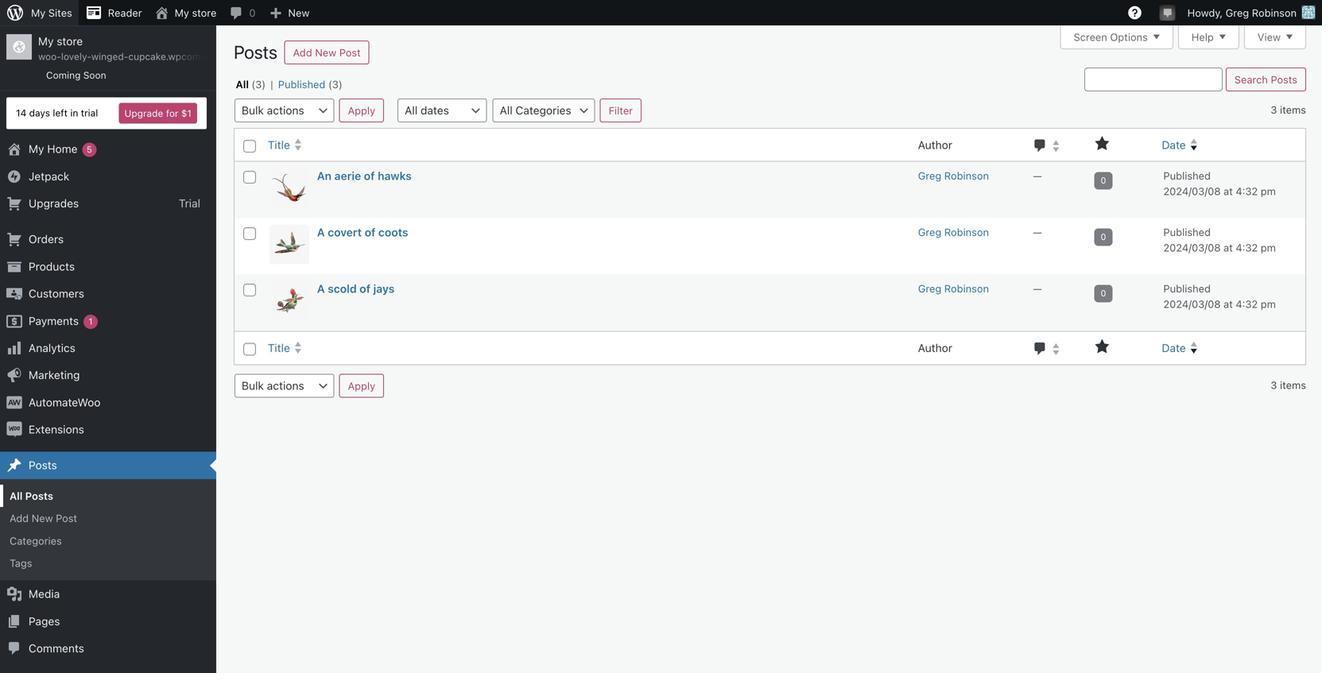 Task type: locate. For each thing, give the bounding box(es) containing it.
(3) left |
[[252, 78, 266, 90]]

add up all (3) | published (3)
[[293, 47, 312, 58]]

posts up |
[[234, 41, 278, 63]]

4:32
[[1236, 185, 1259, 197], [1236, 242, 1259, 254], [1236, 298, 1259, 310]]

2 2024/03/08 from the top
[[1164, 242, 1221, 254]]

at for a covert of coots
[[1224, 242, 1234, 254]]

winged-
[[91, 51, 128, 62]]

0 vertical spatial new
[[288, 7, 310, 19]]

2024/03/08
[[1164, 185, 1221, 197], [1164, 242, 1221, 254], [1164, 298, 1221, 310]]

2 — from the top
[[1034, 226, 1043, 238]]

1 author from the top
[[919, 138, 953, 152]]

date
[[1162, 138, 1187, 152], [1162, 342, 1187, 355]]

for
[[166, 108, 179, 119]]

1 vertical spatial 3 items
[[1271, 379, 1307, 391]]

0 vertical spatial 4:32
[[1236, 185, 1259, 197]]

1 vertical spatial author
[[919, 342, 953, 355]]

screen
[[1074, 31, 1108, 43]]

— 0 for a covert of coots
[[1034, 226, 1107, 242]]

0 vertical spatial greg robinson link
[[919, 170, 990, 182]]

1 vertical spatial a
[[317, 283, 325, 296]]

0 vertical spatial date link
[[1156, 131, 1306, 159]]

0 vertical spatial post
[[339, 47, 361, 58]]

an aerie of hawks
[[317, 170, 412, 183]]

1 vertical spatial store
[[57, 35, 83, 48]]

(3) right |
[[328, 78, 343, 90]]

0 horizontal spatial (3)
[[252, 78, 266, 90]]

1 title from the top
[[268, 138, 290, 152]]

comments image
[[1034, 139, 1049, 151], [1034, 342, 1049, 355]]

0 vertical spatial 2024/03/08
[[1164, 185, 1221, 197]]

pm for jays
[[1261, 298, 1277, 310]]

0 vertical spatial 3 items
[[1271, 104, 1307, 116]]

reader
[[108, 7, 142, 19]]

2 vertical spatial 2024/03/08
[[1164, 298, 1221, 310]]

my store link
[[148, 0, 223, 25]]

0 vertical spatial —
[[1034, 170, 1043, 182]]

2024/03/08 for a scold of jays
[[1164, 298, 1221, 310]]

0 vertical spatial title link
[[262, 131, 911, 159]]

1 vertical spatial new
[[315, 47, 337, 58]]

1 greg robinson link from the top
[[919, 170, 990, 182]]

sites
[[48, 7, 72, 19]]

trial
[[81, 108, 98, 119]]

1 vertical spatial greg robinson
[[919, 226, 990, 238]]

comments link
[[0, 636, 216, 663]]

greg robinson for an aerie of hawks
[[919, 170, 990, 182]]

3 pm from the top
[[1261, 298, 1277, 310]]

items
[[1281, 104, 1307, 116], [1281, 379, 1307, 391]]

5
[[87, 144, 92, 155]]

automatewoo
[[29, 396, 101, 409]]

greg robinson
[[919, 170, 990, 182], [919, 226, 990, 238], [919, 283, 990, 295]]

0 horizontal spatial all
[[10, 490, 23, 502]]

1 date from the top
[[1162, 138, 1187, 152]]

jetpack link
[[0, 163, 216, 190]]

0 vertical spatial date
[[1162, 138, 1187, 152]]

0 horizontal spatial add new post
[[10, 513, 77, 525]]

1 vertical spatial —
[[1034, 226, 1043, 238]]

1 2024/03/08 from the top
[[1164, 185, 1221, 197]]

coming
[[46, 70, 81, 81]]

— 0
[[1034, 170, 1107, 186], [1034, 226, 1107, 242], [1034, 283, 1107, 299]]

of right aerie
[[364, 170, 375, 183]]

1 published 2024/03/08 at 4:32 pm from the top
[[1164, 170, 1277, 197]]

None checkbox
[[243, 140, 256, 153], [243, 171, 256, 184], [243, 343, 256, 356], [243, 140, 256, 153], [243, 171, 256, 184], [243, 343, 256, 356]]

1 vertical spatial title
[[268, 342, 290, 355]]

1 4:32 from the top
[[1236, 185, 1259, 197]]

0 vertical spatial greg robinson
[[919, 170, 990, 182]]

3
[[1271, 104, 1278, 116], [1271, 379, 1278, 391]]

date for 1st comments icon from the top's "date" link
[[1162, 138, 1187, 152]]

1 vertical spatial posts
[[29, 459, 57, 472]]

2 vertical spatial of
[[360, 283, 371, 296]]

add new post
[[293, 47, 361, 58], [10, 513, 77, 525]]

2 vertical spatial pm
[[1261, 298, 1277, 310]]

1 vertical spatial 4:32
[[1236, 242, 1259, 254]]

media
[[29, 588, 60, 601]]

pages link
[[0, 608, 216, 636]]

new
[[288, 7, 310, 19], [315, 47, 337, 58], [32, 513, 53, 525]]

add new post link up all (3) | published (3)
[[284, 41, 370, 64]]

a
[[317, 226, 325, 239], [317, 283, 325, 296]]

1 vertical spatial 3
[[1271, 379, 1278, 391]]

tags
[[10, 558, 32, 570]]

0 horizontal spatial add
[[10, 513, 29, 525]]

1 vertical spatial date
[[1162, 342, 1187, 355]]

2 pm from the top
[[1261, 242, 1277, 254]]

2 4:32 from the top
[[1236, 242, 1259, 254]]

posts inside posts "link"
[[29, 459, 57, 472]]

date link
[[1156, 131, 1306, 159], [1156, 334, 1306, 363]]

1 vertical spatial greg robinson link
[[919, 226, 990, 238]]

customers
[[29, 287, 84, 300]]

add new post up all (3) | published (3)
[[293, 47, 361, 58]]

upgrades
[[29, 197, 79, 210]]

an
[[317, 170, 332, 183]]

0 vertical spatial at
[[1224, 185, 1234, 197]]

0
[[249, 7, 256, 19], [1101, 176, 1107, 186], [1101, 232, 1107, 242], [1101, 288, 1107, 299]]

2 vertical spatial at
[[1224, 298, 1234, 310]]

1 vertical spatial add new post
[[10, 513, 77, 525]]

screen options button
[[1061, 25, 1174, 49]]

robinson
[[1253, 7, 1297, 19], [945, 170, 990, 182], [945, 226, 990, 238], [945, 283, 990, 295]]

aerie
[[335, 170, 361, 183]]

1 vertical spatial post
[[56, 513, 77, 525]]

title for title link related to first comments icon from the bottom
[[268, 342, 290, 355]]

my store
[[175, 7, 217, 19]]

upgrade for $1
[[124, 108, 192, 119]]

1 vertical spatial comments image
[[1034, 342, 1049, 355]]

3 4:32 from the top
[[1236, 298, 1259, 310]]

of left jays
[[360, 283, 371, 296]]

robinson for an aerie of hawks
[[945, 170, 990, 182]]

of left coots
[[365, 226, 376, 239]]

a left covert
[[317, 226, 325, 239]]

(3)
[[252, 78, 266, 90], [328, 78, 343, 90]]

2 vertical spatial new
[[32, 513, 53, 525]]

0 vertical spatial of
[[364, 170, 375, 183]]

2 vertical spatial greg robinson link
[[919, 283, 990, 295]]

coots
[[379, 226, 409, 239]]

4:32 for a covert of coots
[[1236, 242, 1259, 254]]

None checkbox
[[243, 228, 256, 240], [243, 284, 256, 297], [243, 228, 256, 240], [243, 284, 256, 297]]

1 vertical spatial title link
[[262, 334, 911, 363]]

my sites link
[[0, 0, 79, 25]]

add new post up categories
[[10, 513, 77, 525]]

posts up all posts
[[29, 459, 57, 472]]

1 horizontal spatial all
[[236, 78, 249, 90]]

1 vertical spatial of
[[365, 226, 376, 239]]

2 greg robinson link from the top
[[919, 226, 990, 238]]

0 vertical spatial store
[[192, 7, 217, 19]]

— for coots
[[1034, 226, 1043, 238]]

3 2024/03/08 from the top
[[1164, 298, 1221, 310]]

marketing
[[29, 369, 80, 382]]

of for coots
[[365, 226, 376, 239]]

published 2024/03/08 at 4:32 pm for an aerie of hawks
[[1164, 170, 1277, 197]]

1 vertical spatial date link
[[1156, 334, 1306, 363]]

store inside my store woo-lovely-winged-cupcake.wpcomstaging.com coming soon
[[57, 35, 83, 48]]

2 vertical spatial —
[[1034, 283, 1043, 295]]

1 vertical spatial all
[[10, 490, 23, 502]]

0 inside toolbar navigation
[[249, 7, 256, 19]]

2 (3) from the left
[[328, 78, 343, 90]]

payments
[[29, 314, 79, 328]]

view button
[[1245, 25, 1307, 49]]

add new post link up "tags" link
[[0, 508, 216, 530]]

2 greg robinson from the top
[[919, 226, 990, 238]]

my inside my store woo-lovely-winged-cupcake.wpcomstaging.com coming soon
[[38, 35, 54, 48]]

0 vertical spatial all
[[236, 78, 249, 90]]

published
[[278, 78, 326, 90], [1164, 170, 1211, 182], [1164, 226, 1211, 238], [1164, 283, 1211, 295]]

2 title from the top
[[268, 342, 290, 355]]

greg for a covert of coots
[[919, 226, 942, 238]]

of for jays
[[360, 283, 371, 296]]

1 a from the top
[[317, 226, 325, 239]]

0 link
[[223, 0, 262, 25], [1095, 172, 1113, 190], [1095, 229, 1113, 246], [1095, 285, 1113, 303]]

my left home
[[29, 142, 44, 156]]

all up categories
[[10, 490, 23, 502]]

title
[[268, 138, 290, 152], [268, 342, 290, 355]]

2 title link from the top
[[262, 334, 911, 363]]

at for a scold of jays
[[1224, 298, 1234, 310]]

2 a from the top
[[317, 283, 325, 296]]

1 vertical spatial — 0
[[1034, 226, 1107, 242]]

options
[[1111, 31, 1148, 43]]

of
[[364, 170, 375, 183], [365, 226, 376, 239], [360, 283, 371, 296]]

my up cupcake.wpcomstaging.com
[[175, 7, 189, 19]]

1 vertical spatial published 2024/03/08 at 4:32 pm
[[1164, 226, 1277, 254]]

posts inside all posts link
[[25, 490, 53, 502]]

2 at from the top
[[1224, 242, 1234, 254]]

0 for an aerie of hawks
[[1101, 176, 1107, 186]]

greg robinson link for jays
[[919, 283, 990, 295]]

2 published 2024/03/08 at 4:32 pm from the top
[[1164, 226, 1277, 254]]

2024/03/08 for an aerie of hawks
[[1164, 185, 1221, 197]]

2 comments image from the top
[[1034, 342, 1049, 355]]

my left the sites
[[31, 7, 46, 19]]

trial
[[179, 197, 200, 210]]

1 horizontal spatial (3)
[[328, 78, 343, 90]]

0 vertical spatial pm
[[1261, 185, 1277, 197]]

2 vertical spatial greg robinson
[[919, 283, 990, 295]]

2 vertical spatial posts
[[25, 490, 53, 502]]

my up woo-
[[38, 35, 54, 48]]

date link for first comments icon from the bottom
[[1156, 334, 1306, 363]]

1 vertical spatial add new post link
[[0, 508, 216, 530]]

greg robinson link
[[919, 170, 990, 182], [919, 226, 990, 238], [919, 283, 990, 295]]

at
[[1224, 185, 1234, 197], [1224, 242, 1234, 254], [1224, 298, 1234, 310]]

greg inside toolbar navigation
[[1226, 7, 1250, 19]]

3 items
[[1271, 104, 1307, 116], [1271, 379, 1307, 391]]

0 link for a covert of coots
[[1095, 229, 1113, 246]]

3 — from the top
[[1034, 283, 1043, 295]]

a for a covert of coots
[[317, 226, 325, 239]]

4:32 for a scold of jays
[[1236, 298, 1259, 310]]

3 published 2024/03/08 at 4:32 pm from the top
[[1164, 283, 1277, 310]]

0 horizontal spatial add new post link
[[0, 508, 216, 530]]

3 at from the top
[[1224, 298, 1234, 310]]

0 vertical spatial published 2024/03/08 at 4:32 pm
[[1164, 170, 1277, 197]]

— for jays
[[1034, 283, 1043, 295]]

1 horizontal spatial add new post link
[[284, 41, 370, 64]]

1 pm from the top
[[1261, 185, 1277, 197]]

0 link inside toolbar navigation
[[223, 0, 262, 25]]

post up categories
[[56, 513, 77, 525]]

1 3 items from the top
[[1271, 104, 1307, 116]]

3 greg robinson link from the top
[[919, 283, 990, 295]]

post up all (3) | published (3)
[[339, 47, 361, 58]]

1 vertical spatial 2024/03/08
[[1164, 242, 1221, 254]]

2 author from the top
[[919, 342, 953, 355]]

posts up categories
[[25, 490, 53, 502]]

all left |
[[236, 78, 249, 90]]

1
[[89, 316, 93, 327]]

2 vertical spatial 4:32
[[1236, 298, 1259, 310]]

0 vertical spatial author
[[919, 138, 953, 152]]

all posts link
[[0, 485, 216, 508]]

pm
[[1261, 185, 1277, 197], [1261, 242, 1277, 254], [1261, 298, 1277, 310]]

1 vertical spatial add
[[10, 513, 29, 525]]

3 greg robinson from the top
[[919, 283, 990, 295]]

1 date link from the top
[[1156, 131, 1306, 159]]

1 — 0 from the top
[[1034, 170, 1107, 186]]

add new post link
[[284, 41, 370, 64], [0, 508, 216, 530]]

howdy,
[[1188, 7, 1223, 19]]

1 title link from the top
[[262, 131, 911, 159]]

0 vertical spatial comments image
[[1034, 139, 1049, 151]]

0 for a scold of jays
[[1101, 288, 1107, 299]]

1 greg robinson from the top
[[919, 170, 990, 182]]

toolbar navigation
[[0, 0, 1323, 29]]

store for my store
[[192, 7, 217, 19]]

1 vertical spatial items
[[1281, 379, 1307, 391]]

1 horizontal spatial add
[[293, 47, 312, 58]]

marketing link
[[0, 362, 216, 389]]

3 — 0 from the top
[[1034, 283, 1107, 299]]

store up cupcake.wpcomstaging.com
[[192, 7, 217, 19]]

my
[[31, 7, 46, 19], [175, 7, 189, 19], [38, 35, 54, 48], [29, 142, 44, 156]]

0 vertical spatial a
[[317, 226, 325, 239]]

0 vertical spatial title
[[268, 138, 290, 152]]

store inside my store link
[[192, 7, 217, 19]]

2 vertical spatial — 0
[[1034, 283, 1107, 299]]

1 at from the top
[[1224, 185, 1234, 197]]

—
[[1034, 170, 1043, 182], [1034, 226, 1043, 238], [1034, 283, 1043, 295]]

4:32 for an aerie of hawks
[[1236, 185, 1259, 197]]

2 date from the top
[[1162, 342, 1187, 355]]

0 vertical spatial 3
[[1271, 104, 1278, 116]]

0 horizontal spatial store
[[57, 35, 83, 48]]

14 days left in trial
[[16, 108, 98, 119]]

2 — 0 from the top
[[1034, 226, 1107, 242]]

0 vertical spatial items
[[1281, 104, 1307, 116]]

0 vertical spatial — 0
[[1034, 170, 1107, 186]]

pm for hawks
[[1261, 185, 1277, 197]]

1 vertical spatial at
[[1224, 242, 1234, 254]]

extensions link
[[0, 416, 216, 444]]

None search field
[[1085, 68, 1223, 91]]

2 vertical spatial published 2024/03/08 at 4:32 pm
[[1164, 283, 1277, 310]]

0 horizontal spatial post
[[56, 513, 77, 525]]

cupcake.wpcomstaging.com
[[128, 51, 256, 62]]

published for a covert of coots
[[1164, 226, 1211, 238]]

1 horizontal spatial new
[[288, 7, 310, 19]]

1 vertical spatial pm
[[1261, 242, 1277, 254]]

0 vertical spatial add new post
[[293, 47, 361, 58]]

2 date link from the top
[[1156, 334, 1306, 363]]

all inside main menu navigation
[[10, 490, 23, 502]]

add
[[293, 47, 312, 58], [10, 513, 29, 525]]

1 horizontal spatial post
[[339, 47, 361, 58]]

add down all posts
[[10, 513, 29, 525]]

1 — from the top
[[1034, 170, 1043, 182]]

0 horizontal spatial new
[[32, 513, 53, 525]]

title link
[[262, 131, 911, 159], [262, 334, 911, 363]]

1 horizontal spatial add new post
[[293, 47, 361, 58]]

0 link for a scold of jays
[[1095, 285, 1113, 303]]

all
[[236, 78, 249, 90], [10, 490, 23, 502]]

1 horizontal spatial store
[[192, 7, 217, 19]]

a left scold
[[317, 283, 325, 296]]

None submit
[[1226, 68, 1307, 91], [339, 99, 384, 122], [600, 99, 642, 122], [339, 374, 384, 398], [1226, 68, 1307, 91], [339, 99, 384, 122], [600, 99, 642, 122], [339, 374, 384, 398]]

store up lovely-
[[57, 35, 83, 48]]



Task type: describe. For each thing, give the bounding box(es) containing it.
0 for a covert of coots
[[1101, 232, 1107, 242]]

title link for first comments icon from the bottom
[[262, 334, 911, 363]]

2 3 from the top
[[1271, 379, 1278, 391]]

analytics link
[[0, 335, 216, 362]]

date link for 1st comments icon from the top
[[1156, 131, 1306, 159]]

my for my sites
[[31, 7, 46, 19]]

at for an aerie of hawks
[[1224, 185, 1234, 197]]

new inside main menu navigation
[[32, 513, 53, 525]]

all (3) | published (3)
[[236, 78, 343, 90]]

robinson for a covert of coots
[[945, 226, 990, 238]]

1 3 from the top
[[1271, 104, 1278, 116]]

new inside toolbar navigation
[[288, 7, 310, 19]]

0 link for an aerie of hawks
[[1095, 172, 1113, 190]]

categories link
[[0, 530, 216, 552]]

jetpack
[[29, 170, 69, 183]]

title link for 1st comments icon from the top
[[262, 131, 911, 159]]

automatewoo link
[[0, 389, 216, 416]]

tags link
[[0, 552, 216, 575]]

days
[[29, 108, 50, 119]]

title for 1st comments icon from the top's title link
[[268, 138, 290, 152]]

greg robinson link for coots
[[919, 226, 990, 238]]

a scold of jays
[[317, 283, 395, 296]]

14
[[16, 108, 26, 119]]

main menu navigation
[[0, 25, 256, 674]]

all for all posts
[[10, 490, 23, 502]]

published 2024/03/08 at 4:32 pm for a scold of jays
[[1164, 283, 1277, 310]]

$1
[[181, 108, 192, 119]]

a covert of coots
[[317, 226, 409, 239]]

1 comments image from the top
[[1034, 139, 1049, 151]]

all posts
[[10, 490, 53, 502]]

in
[[70, 108, 78, 119]]

covert
[[328, 226, 362, 239]]

an aerie of hawks link
[[317, 170, 412, 183]]

customers link
[[0, 280, 216, 308]]

— 0 for a scold of jays
[[1034, 283, 1107, 299]]

add inside main menu navigation
[[10, 513, 29, 525]]

0 vertical spatial posts
[[234, 41, 278, 63]]

author for title link related to first comments icon from the bottom
[[919, 342, 953, 355]]

2 items from the top
[[1281, 379, 1307, 391]]

my store woo-lovely-winged-cupcake.wpcomstaging.com coming soon
[[38, 35, 256, 81]]

published for an aerie of hawks
[[1164, 170, 1211, 182]]

a covert of coots link
[[317, 226, 409, 239]]

published 2024/03/08 at 4:32 pm for a covert of coots
[[1164, 226, 1277, 254]]

of for hawks
[[364, 170, 375, 183]]

store for my store woo-lovely-winged-cupcake.wpcomstaging.com coming soon
[[57, 35, 83, 48]]

media link
[[0, 581, 216, 608]]

notification image
[[1162, 6, 1175, 18]]

add new post inside main menu navigation
[[10, 513, 77, 525]]

greg robinson for a covert of coots
[[919, 226, 990, 238]]

reader link
[[79, 0, 148, 25]]

my for my store woo-lovely-winged-cupcake.wpcomstaging.com coming soon
[[38, 35, 54, 48]]

payments 1
[[29, 314, 93, 328]]

products
[[29, 260, 75, 273]]

2024/03/08 for a covert of coots
[[1164, 242, 1221, 254]]

1 (3) from the left
[[252, 78, 266, 90]]

analytics
[[29, 342, 75, 355]]

0 vertical spatial add new post link
[[284, 41, 370, 64]]

upgrade
[[124, 108, 163, 119]]

— for hawks
[[1034, 170, 1043, 182]]

orders link
[[0, 226, 216, 253]]

greg for an aerie of hawks
[[919, 170, 942, 182]]

new link
[[262, 0, 316, 25]]

published for a scold of jays
[[1164, 283, 1211, 295]]

greg for a scold of jays
[[919, 283, 942, 295]]

lovely-
[[61, 51, 91, 62]]

comments
[[29, 642, 84, 656]]

2 horizontal spatial new
[[315, 47, 337, 58]]

my for my home 5
[[29, 142, 44, 156]]

date for first comments icon from the bottom "date" link
[[1162, 342, 1187, 355]]

post inside main menu navigation
[[56, 513, 77, 525]]

pages
[[29, 615, 60, 628]]

1 items from the top
[[1281, 104, 1307, 116]]

home
[[47, 142, 78, 156]]

jays
[[374, 283, 395, 296]]

products link
[[0, 253, 216, 280]]

howdy, greg robinson
[[1188, 7, 1297, 19]]

scold
[[328, 283, 357, 296]]

greg robinson link for hawks
[[919, 170, 990, 182]]

extensions
[[29, 423, 84, 436]]

orders
[[29, 233, 64, 246]]

woo-
[[38, 51, 61, 62]]

help
[[1192, 31, 1215, 43]]

my sites
[[31, 7, 72, 19]]

hawks
[[378, 170, 412, 183]]

author for 1st comments icon from the top's title link
[[919, 138, 953, 152]]

my for my store
[[175, 7, 189, 19]]

help button
[[1179, 25, 1240, 49]]

robinson inside toolbar navigation
[[1253, 7, 1297, 19]]

soon
[[83, 70, 106, 81]]

pm for coots
[[1261, 242, 1277, 254]]

categories
[[10, 535, 62, 547]]

0 vertical spatial add
[[293, 47, 312, 58]]

robinson for a scold of jays
[[945, 283, 990, 295]]

upgrade for $1 button
[[119, 103, 197, 124]]

left
[[53, 108, 68, 119]]

|
[[271, 78, 273, 90]]

all for all (3) | published (3)
[[236, 78, 249, 90]]

2 3 items from the top
[[1271, 379, 1307, 391]]

greg robinson for a scold of jays
[[919, 283, 990, 295]]

posts link
[[0, 452, 216, 480]]

view
[[1258, 31, 1281, 43]]

a scold of jays link
[[317, 283, 395, 296]]

a for a scold of jays
[[317, 283, 325, 296]]

my home 5
[[29, 142, 92, 156]]

screen options
[[1074, 31, 1148, 43]]

— 0 for an aerie of hawks
[[1034, 170, 1107, 186]]



Task type: vqa. For each thing, say whether or not it's contained in the screenshot.
bottom "with"
no



